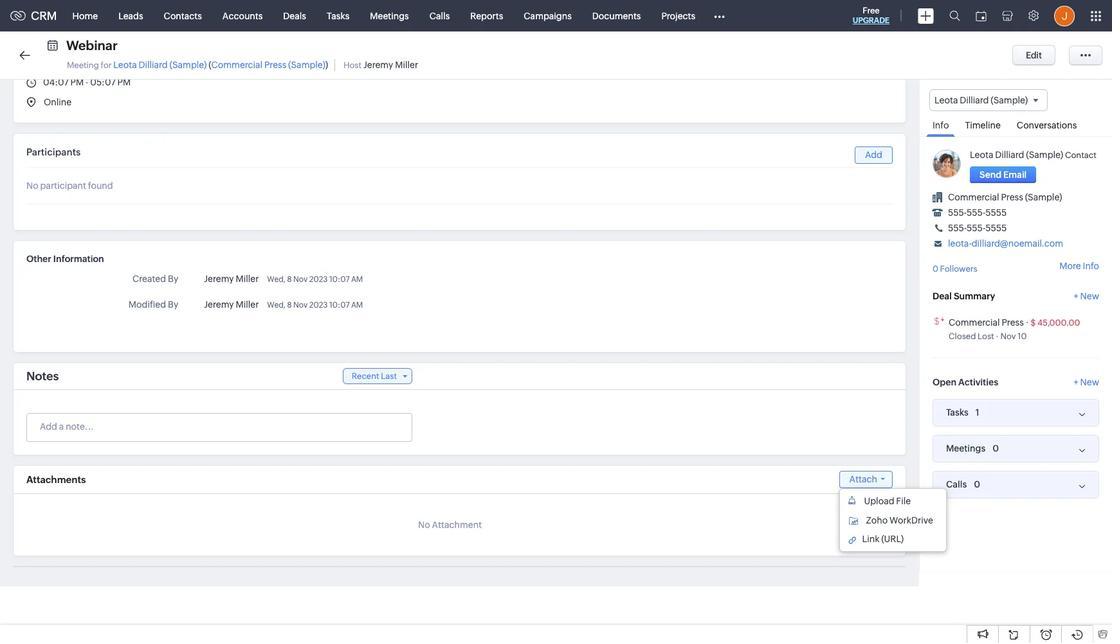 Task type: describe. For each thing, give the bounding box(es) containing it.
campaigns link
[[514, 0, 582, 31]]

8 for modified by
[[287, 301, 292, 310]]

0 vertical spatial jeremy
[[363, 60, 393, 70]]

created by
[[133, 274, 178, 284]]

no for no participant found
[[26, 181, 38, 191]]

deal
[[933, 291, 952, 302]]

free upgrade
[[853, 6, 890, 25]]

commercial press (sample)
[[948, 192, 1062, 203]]

documents link
[[582, 0, 651, 31]]

participants
[[26, 147, 81, 158]]

modified by
[[129, 300, 178, 310]]

closed
[[949, 332, 976, 341]]

1 horizontal spatial tasks
[[946, 408, 969, 418]]

home
[[72, 11, 98, 21]]

create menu element
[[910, 0, 942, 31]]

activities
[[959, 377, 998, 388]]

$
[[1031, 318, 1036, 328]]

1 horizontal spatial commercial press (sample) link
[[948, 192, 1062, 203]]

1 5555 from the top
[[986, 208, 1007, 218]]

no attachment
[[418, 520, 482, 531]]

wed, 8 nov 2023 10:07 am for modified by
[[267, 301, 363, 310]]

reports link
[[460, 0, 514, 31]]

04:07
[[43, 77, 69, 87]]

jeremy for created by
[[204, 274, 234, 284]]

profile image
[[1054, 5, 1075, 26]]

Add a note... field
[[27, 421, 411, 434]]

by for created by
[[168, 274, 178, 284]]

)
[[325, 60, 328, 70]]

jeremy miller for modified by
[[204, 300, 259, 310]]

meeting for leota dilliard (sample) ( commercial press (sample) )
[[67, 60, 328, 70]]

notes
[[26, 370, 59, 383]]

leota-dilliard@noemail.com link
[[948, 239, 1063, 249]]

1
[[976, 408, 980, 418]]

conversations
[[1017, 120, 1077, 131]]

-
[[86, 77, 88, 87]]

documents
[[592, 11, 641, 21]]

leota for leota dilliard (sample)
[[935, 95, 958, 106]]

create menu image
[[918, 8, 934, 23]]

attachment
[[432, 520, 482, 531]]

1 + from the top
[[1074, 291, 1079, 302]]

upload file
[[864, 497, 911, 507]]

tasks link
[[316, 0, 360, 31]]

commercial for commercial press (sample)
[[948, 192, 999, 203]]

reports
[[470, 11, 503, 21]]

leota dilliard (sample)
[[935, 95, 1028, 106]]

wed, for modified by
[[267, 301, 286, 310]]

home link
[[62, 0, 108, 31]]

0 followers
[[933, 265, 978, 274]]

0 for meetings
[[993, 444, 999, 454]]

crm
[[31, 9, 57, 23]]

attach
[[850, 475, 877, 485]]

webinar
[[66, 38, 118, 53]]

open activities
[[933, 377, 998, 388]]

info link
[[926, 111, 956, 137]]

profile element
[[1047, 0, 1083, 31]]

(sample) left ( at the top of the page
[[170, 60, 207, 70]]

leota-dilliard@noemail.com
[[948, 239, 1063, 249]]

link (url)
[[862, 535, 904, 545]]

2 5555 from the top
[[986, 223, 1007, 234]]

zoho workdrive
[[866, 516, 933, 526]]

timeline
[[965, 120, 1001, 131]]

(sample) left host
[[288, 60, 325, 70]]

leads link
[[108, 0, 154, 31]]

0 vertical spatial commercial
[[211, 60, 263, 70]]

press for commercial press (sample)
[[1001, 192, 1023, 203]]

by for modified by
[[168, 300, 178, 310]]

timeline link
[[959, 111, 1007, 137]]

created
[[133, 274, 166, 284]]

dilliard@noemail.com
[[972, 239, 1063, 249]]

commercial press link
[[949, 318, 1024, 328]]

modified
[[129, 300, 166, 310]]

link
[[862, 535, 880, 545]]

upgrade
[[853, 16, 890, 25]]

free
[[863, 6, 880, 15]]

nov inside commercial press · $ 45,000.00 closed lost · nov 10
[[1001, 332, 1016, 341]]

attachments
[[26, 475, 86, 486]]

leota dilliard (sample) contact
[[970, 150, 1097, 160]]

no for no attachment
[[418, 520, 430, 531]]

found
[[88, 181, 113, 191]]

recent
[[352, 372, 379, 381]]

nov for created by
[[293, 275, 308, 284]]

Other Modules field
[[706, 5, 733, 26]]

04:07 pm - 05:07 pm
[[43, 77, 131, 87]]

2023 for created by
[[309, 275, 328, 284]]

10:07 for modified by
[[329, 301, 350, 310]]

0 vertical spatial press
[[264, 60, 286, 70]]

add link
[[855, 147, 893, 164]]

calls link
[[419, 0, 460, 31]]

information
[[53, 254, 104, 264]]

1 vertical spatial ·
[[996, 332, 999, 341]]

campaigns
[[524, 11, 572, 21]]

(sample) for leota dilliard (sample)
[[991, 95, 1028, 106]]

0 horizontal spatial calls
[[430, 11, 450, 21]]

commercial for commercial press · $ 45,000.00 closed lost · nov 10
[[949, 318, 1000, 328]]

leota for leota dilliard (sample) contact
[[970, 150, 994, 160]]

(sample) for leota dilliard (sample) contact
[[1026, 150, 1063, 160]]

2 pm from the left
[[117, 77, 131, 87]]

leota-
[[948, 239, 972, 249]]

0 horizontal spatial tasks
[[327, 11, 350, 21]]

10
[[1018, 332, 1027, 341]]

more
[[1060, 261, 1081, 272]]

workdrive
[[890, 516, 933, 526]]

search element
[[942, 0, 968, 32]]

nov for modified by
[[293, 301, 308, 310]]

miller for created by
[[236, 274, 259, 284]]

other information
[[26, 254, 104, 264]]

followers
[[940, 265, 978, 274]]

2 555-555-5555 from the top
[[948, 223, 1007, 234]]



Task type: vqa. For each thing, say whether or not it's contained in the screenshot.


Task type: locate. For each thing, give the bounding box(es) containing it.
1 horizontal spatial info
[[1083, 261, 1099, 272]]

+ new link
[[1074, 291, 1099, 308]]

commercial press (sample) link down accounts link on the left
[[211, 60, 325, 70]]

deals link
[[273, 0, 316, 31]]

meeting
[[67, 60, 99, 70]]

0 vertical spatial nov
[[293, 275, 308, 284]]

555-555-5555 up leota-
[[948, 223, 1007, 234]]

leota dilliard (sample) link left ( at the top of the page
[[113, 60, 207, 70]]

0 vertical spatial jeremy miller
[[204, 274, 259, 284]]

0 horizontal spatial info
[[933, 120, 949, 131]]

leota
[[113, 60, 137, 70], [935, 95, 958, 106], [970, 150, 994, 160]]

1 555-555-5555 from the top
[[948, 208, 1007, 218]]

1 vertical spatial jeremy miller
[[204, 300, 259, 310]]

0 horizontal spatial no
[[26, 181, 38, 191]]

info right more
[[1083, 261, 1099, 272]]

2 vertical spatial press
[[1002, 318, 1024, 328]]

contacts link
[[154, 0, 212, 31]]

(
[[209, 60, 211, 70]]

leota dilliard (sample) link down conversations
[[970, 150, 1063, 160]]

file
[[896, 497, 911, 507]]

dilliard up timeline link
[[960, 95, 989, 106]]

info
[[933, 120, 949, 131], [1083, 261, 1099, 272]]

1 vertical spatial calls
[[946, 480, 967, 490]]

+ down 45,000.00
[[1074, 377, 1079, 388]]

jeremy miller for created by
[[204, 274, 259, 284]]

1 wed, 8 nov 2023 10:07 am from the top
[[267, 275, 363, 284]]

2 2023 from the top
[[309, 301, 328, 310]]

1 + new from the top
[[1074, 291, 1099, 302]]

dilliard for leota dilliard (sample) contact
[[995, 150, 1024, 160]]

1 vertical spatial 555-555-5555
[[948, 223, 1007, 234]]

0 vertical spatial miller
[[395, 60, 418, 70]]

Leota Dilliard (Sample) field
[[930, 89, 1048, 111]]

am for modified by
[[351, 301, 363, 310]]

0 vertical spatial 2023
[[309, 275, 328, 284]]

0 vertical spatial 8
[[287, 275, 292, 284]]

no left participant
[[26, 181, 38, 191]]

0 vertical spatial 5555
[[986, 208, 1007, 218]]

(sample) for commercial press (sample)
[[1025, 192, 1062, 203]]

2 vertical spatial 0
[[974, 480, 980, 490]]

info left timeline
[[933, 120, 949, 131]]

2 vertical spatial miller
[[236, 300, 259, 310]]

crm link
[[10, 9, 57, 23]]

0 vertical spatial commercial press (sample) link
[[211, 60, 325, 70]]

0 vertical spatial tasks
[[327, 11, 350, 21]]

1 am from the top
[[351, 275, 363, 284]]

8 for created by
[[287, 275, 292, 284]]

1 vertical spatial info
[[1083, 261, 1099, 272]]

0 vertical spatial calls
[[430, 11, 450, 21]]

leota inside leota dilliard (sample) field
[[935, 95, 958, 106]]

2 vertical spatial nov
[[1001, 332, 1016, 341]]

0 vertical spatial + new
[[1074, 291, 1099, 302]]

commercial
[[211, 60, 263, 70], [948, 192, 999, 203], [949, 318, 1000, 328]]

2 vertical spatial commercial
[[949, 318, 1000, 328]]

jeremy miller
[[204, 274, 259, 284], [204, 300, 259, 310]]

2 + new from the top
[[1074, 377, 1099, 388]]

0 vertical spatial no
[[26, 181, 38, 191]]

zoho
[[866, 516, 888, 526]]

jeremy for modified by
[[204, 300, 234, 310]]

miller for modified by
[[236, 300, 259, 310]]

leota right for
[[113, 60, 137, 70]]

miller
[[395, 60, 418, 70], [236, 274, 259, 284], [236, 300, 259, 310]]

2 horizontal spatial dilliard
[[995, 150, 1024, 160]]

2 vertical spatial jeremy
[[204, 300, 234, 310]]

press left the )
[[264, 60, 286, 70]]

new
[[1080, 291, 1099, 302], [1080, 377, 1099, 388]]

press up the 10 at the bottom right of page
[[1002, 318, 1024, 328]]

0 vertical spatial 0
[[933, 265, 939, 274]]

1 horizontal spatial ·
[[1026, 318, 1029, 328]]

0 horizontal spatial 0
[[933, 265, 939, 274]]

dilliard right for
[[139, 60, 168, 70]]

am for created by
[[351, 275, 363, 284]]

· right lost
[[996, 332, 999, 341]]

1 vertical spatial am
[[351, 301, 363, 310]]

dilliard for leota dilliard (sample)
[[960, 95, 989, 106]]

lost
[[978, 332, 994, 341]]

0 vertical spatial +
[[1074, 291, 1079, 302]]

commercial up lost
[[949, 318, 1000, 328]]

contacts
[[164, 11, 202, 21]]

wed, 8 nov 2023 10:07 am for created by
[[267, 275, 363, 284]]

1 vertical spatial commercial
[[948, 192, 999, 203]]

1 new from the top
[[1080, 291, 1099, 302]]

1 vertical spatial leota
[[935, 95, 958, 106]]

accounts link
[[212, 0, 273, 31]]

1 vertical spatial +
[[1074, 377, 1079, 388]]

no left attachment
[[418, 520, 430, 531]]

2023 for modified by
[[309, 301, 328, 310]]

0 for calls
[[974, 480, 980, 490]]

by
[[168, 274, 178, 284], [168, 300, 178, 310]]

by right modified
[[168, 300, 178, 310]]

1 vertical spatial wed, 8 nov 2023 10:07 am
[[267, 301, 363, 310]]

projects link
[[651, 0, 706, 31]]

0 vertical spatial leota dilliard (sample) link
[[113, 60, 207, 70]]

10:07 for created by
[[329, 275, 350, 284]]

nov
[[293, 275, 308, 284], [293, 301, 308, 310], [1001, 332, 1016, 341]]

1 vertical spatial 5555
[[986, 223, 1007, 234]]

jeremy
[[363, 60, 393, 70], [204, 274, 234, 284], [204, 300, 234, 310]]

1 vertical spatial 2023
[[309, 301, 328, 310]]

1 wed, from the top
[[267, 275, 286, 284]]

attach link
[[839, 472, 893, 489]]

tasks
[[327, 11, 350, 21], [946, 408, 969, 418]]

calls
[[430, 11, 450, 21], [946, 480, 967, 490]]

1 vertical spatial press
[[1001, 192, 1023, 203]]

summary
[[954, 291, 995, 302]]

0 horizontal spatial dilliard
[[139, 60, 168, 70]]

add
[[865, 150, 883, 160]]

1 horizontal spatial leota dilliard (sample) link
[[970, 150, 1063, 160]]

2 new from the top
[[1080, 377, 1099, 388]]

·
[[1026, 318, 1029, 328], [996, 332, 999, 341]]

1 by from the top
[[168, 274, 178, 284]]

1 horizontal spatial pm
[[117, 77, 131, 87]]

wed, 8 nov 2023 10:07 am
[[267, 275, 363, 284], [267, 301, 363, 310]]

no
[[26, 181, 38, 191], [418, 520, 430, 531]]

1 horizontal spatial dilliard
[[960, 95, 989, 106]]

1 vertical spatial miller
[[236, 274, 259, 284]]

0 horizontal spatial pm
[[70, 77, 84, 87]]

commercial up leota-
[[948, 192, 999, 203]]

1 vertical spatial no
[[418, 520, 430, 531]]

1 vertical spatial tasks
[[946, 408, 969, 418]]

(url)
[[882, 535, 904, 545]]

1 vertical spatial 0
[[993, 444, 999, 454]]

tasks left 1
[[946, 408, 969, 418]]

0 vertical spatial new
[[1080, 291, 1099, 302]]

0 vertical spatial info
[[933, 120, 949, 131]]

leota dilliard (sample) link
[[113, 60, 207, 70], [970, 150, 1063, 160]]

0 horizontal spatial leota
[[113, 60, 137, 70]]

10:07
[[329, 275, 350, 284], [329, 301, 350, 310]]

press inside commercial press · $ 45,000.00 closed lost · nov 10
[[1002, 318, 1024, 328]]

0 vertical spatial ·
[[1026, 318, 1029, 328]]

recent last
[[352, 372, 397, 381]]

1 8 from the top
[[287, 275, 292, 284]]

upload
[[864, 497, 895, 507]]

pm right 05:07
[[117, 77, 131, 87]]

search image
[[950, 10, 960, 21]]

leota up info link
[[935, 95, 958, 106]]

projects
[[662, 11, 695, 21]]

5555 down commercial press (sample)
[[986, 208, 1007, 218]]

dilliard
[[139, 60, 168, 70], [960, 95, 989, 106], [995, 150, 1024, 160]]

(sample) down conversations
[[1026, 150, 1063, 160]]

meetings up host jeremy miller
[[370, 11, 409, 21]]

1 vertical spatial by
[[168, 300, 178, 310]]

meetings link
[[360, 0, 419, 31]]

host jeremy miller
[[343, 60, 418, 70]]

1 vertical spatial dilliard
[[960, 95, 989, 106]]

2 jeremy miller from the top
[[204, 300, 259, 310]]

press for commercial press · $ 45,000.00 closed lost · nov 10
[[1002, 318, 1024, 328]]

by right created
[[168, 274, 178, 284]]

commercial press · $ 45,000.00 closed lost · nov 10
[[949, 318, 1080, 341]]

1 vertical spatial 10:07
[[329, 301, 350, 310]]

more info
[[1060, 261, 1099, 272]]

1 horizontal spatial leota
[[935, 95, 958, 106]]

1 jeremy miller from the top
[[204, 274, 259, 284]]

5555 up "leota-dilliard@noemail.com"
[[986, 223, 1007, 234]]

(sample) inside field
[[991, 95, 1028, 106]]

8
[[287, 275, 292, 284], [287, 301, 292, 310]]

accounts
[[222, 11, 263, 21]]

participant
[[40, 181, 86, 191]]

0 vertical spatial leota
[[113, 60, 137, 70]]

commercial inside commercial press · $ 45,000.00 closed lost · nov 10
[[949, 318, 1000, 328]]

2 8 from the top
[[287, 301, 292, 310]]

1 vertical spatial jeremy
[[204, 274, 234, 284]]

2 horizontal spatial 0
[[993, 444, 999, 454]]

2 + from the top
[[1074, 377, 1079, 388]]

0 vertical spatial dilliard
[[139, 60, 168, 70]]

wed, for created by
[[267, 275, 286, 284]]

pm
[[70, 77, 84, 87], [117, 77, 131, 87]]

555-555-5555 down commercial press (sample)
[[948, 208, 1007, 218]]

1 vertical spatial + new
[[1074, 377, 1099, 388]]

host
[[343, 60, 362, 70]]

1 horizontal spatial meetings
[[946, 444, 986, 454]]

1 horizontal spatial no
[[418, 520, 430, 531]]

2 wed, from the top
[[267, 301, 286, 310]]

contact
[[1065, 151, 1097, 160]]

no participant found
[[26, 181, 113, 191]]

1 horizontal spatial calls
[[946, 480, 967, 490]]

leota down timeline
[[970, 150, 994, 160]]

for
[[101, 60, 112, 70]]

1 pm from the left
[[70, 77, 84, 87]]

555-
[[948, 208, 967, 218], [967, 208, 986, 218], [948, 223, 967, 234], [967, 223, 986, 234]]

2 by from the top
[[168, 300, 178, 310]]

0 vertical spatial wed,
[[267, 275, 286, 284]]

0 vertical spatial wed, 8 nov 2023 10:07 am
[[267, 275, 363, 284]]

commercial press (sample) link up "leota-dilliard@noemail.com"
[[948, 192, 1062, 203]]

dilliard down timeline
[[995, 150, 1024, 160]]

1 vertical spatial commercial press (sample) link
[[948, 192, 1062, 203]]

leads
[[118, 11, 143, 21]]

2 10:07 from the top
[[329, 301, 350, 310]]

1 vertical spatial new
[[1080, 377, 1099, 388]]

(sample) down leota dilliard (sample) contact
[[1025, 192, 1062, 203]]

1 2023 from the top
[[309, 275, 328, 284]]

0 horizontal spatial leota dilliard (sample) link
[[113, 60, 207, 70]]

tasks right deals
[[327, 11, 350, 21]]

1 vertical spatial wed,
[[267, 301, 286, 310]]

1 horizontal spatial 0
[[974, 480, 980, 490]]

meetings down 1
[[946, 444, 986, 454]]

pm left - on the left of the page
[[70, 77, 84, 87]]

+ down more info
[[1074, 291, 1079, 302]]

deals
[[283, 11, 306, 21]]

2 vertical spatial leota
[[970, 150, 994, 160]]

0 vertical spatial by
[[168, 274, 178, 284]]

conversations link
[[1011, 111, 1084, 137]]

1 vertical spatial nov
[[293, 301, 308, 310]]

· left $
[[1026, 318, 1029, 328]]

0 vertical spatial am
[[351, 275, 363, 284]]

0 vertical spatial 555-555-5555
[[948, 208, 1007, 218]]

other
[[26, 254, 51, 264]]

2 horizontal spatial leota
[[970, 150, 994, 160]]

0 vertical spatial meetings
[[370, 11, 409, 21]]

0 horizontal spatial ·
[[996, 332, 999, 341]]

45,000.00
[[1038, 318, 1080, 328]]

1 vertical spatial meetings
[[946, 444, 986, 454]]

commercial down accounts link on the left
[[211, 60, 263, 70]]

0 horizontal spatial commercial press (sample) link
[[211, 60, 325, 70]]

1 10:07 from the top
[[329, 275, 350, 284]]

dilliard inside field
[[960, 95, 989, 106]]

deal summary
[[933, 291, 995, 302]]

1 vertical spatial 8
[[287, 301, 292, 310]]

(sample) up timeline link
[[991, 95, 1028, 106]]

0 horizontal spatial meetings
[[370, 11, 409, 21]]

2 am from the top
[[351, 301, 363, 310]]

2 wed, 8 nov 2023 10:07 am from the top
[[267, 301, 363, 310]]

press up dilliard@noemail.com at right top
[[1001, 192, 1023, 203]]

more info link
[[1060, 261, 1099, 272]]

last
[[381, 372, 397, 381]]

open
[[933, 377, 957, 388]]

1 vertical spatial leota dilliard (sample) link
[[970, 150, 1063, 160]]

2 vertical spatial dilliard
[[995, 150, 1024, 160]]

05:07
[[90, 77, 116, 87]]

calendar image
[[976, 11, 987, 21]]

None button
[[1013, 45, 1056, 66], [970, 167, 1037, 183], [1013, 45, 1056, 66], [970, 167, 1037, 183]]

0 vertical spatial 10:07
[[329, 275, 350, 284]]



